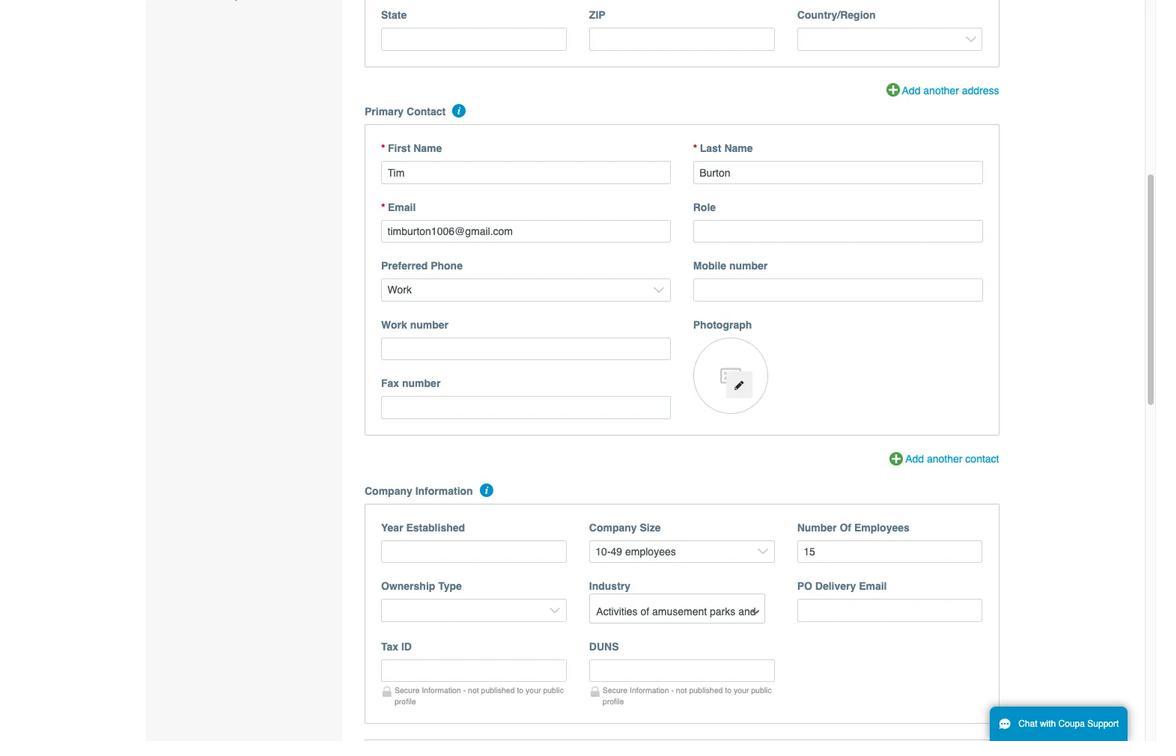 Task type: describe. For each thing, give the bounding box(es) containing it.
secure information - not published to your public profile for duns
[[603, 686, 772, 706]]

Mobile number text field
[[694, 279, 983, 302]]

add another contact
[[906, 453, 1000, 465]]

number of employees
[[798, 522, 910, 534]]

another for contact
[[928, 453, 963, 465]]

DUNS text field
[[590, 660, 775, 683]]

po delivery email
[[798, 581, 887, 593]]

chat with coupa support button
[[990, 707, 1129, 742]]

* last name
[[694, 143, 753, 155]]

year established
[[381, 522, 465, 534]]

contact
[[966, 453, 1000, 465]]

number for work number
[[410, 319, 449, 331]]

profile for duns
[[603, 697, 624, 706]]

preferred
[[381, 260, 428, 272]]

published for tax id
[[481, 686, 515, 695]]

fax
[[381, 378, 399, 390]]

add for add another contact
[[906, 453, 925, 465]]

* for * last name
[[694, 143, 698, 155]]

tax
[[381, 641, 399, 653]]

another for address
[[924, 84, 960, 96]]

0 horizontal spatial email
[[388, 202, 416, 213]]

address
[[963, 84, 1000, 96]]

- for tax id
[[463, 686, 466, 695]]

company information
[[365, 485, 473, 497]]

PO Delivery Email text field
[[798, 600, 983, 622]]

duns
[[590, 641, 619, 653]]

Role text field
[[694, 220, 983, 243]]

number for mobile number
[[730, 260, 768, 272]]

number for fax number
[[402, 378, 441, 390]]

photograph image
[[694, 338, 769, 414]]

public for duns
[[752, 686, 772, 695]]

- for duns
[[672, 686, 674, 695]]

ownership type
[[381, 581, 462, 593]]

published for duns
[[690, 686, 723, 695]]

* for * first name
[[381, 143, 385, 155]]

company size
[[590, 522, 661, 534]]

photograph
[[694, 319, 752, 331]]

name for * first name
[[414, 143, 442, 155]]

State text field
[[381, 28, 567, 51]]

tax id
[[381, 641, 412, 653]]

Industry text field
[[591, 600, 764, 623]]

chat
[[1019, 719, 1038, 730]]

id
[[402, 641, 412, 653]]

company for company size
[[590, 522, 637, 534]]

name for * last name
[[725, 143, 753, 155]]

state
[[381, 9, 407, 21]]

of
[[840, 522, 852, 534]]

add another contact button
[[890, 452, 1000, 468]]

* first name
[[381, 143, 442, 155]]



Task type: vqa. For each thing, say whether or not it's contained in the screenshot.
second 'url' text field from the top's Title text box
no



Task type: locate. For each thing, give the bounding box(es) containing it.
information down duns text box
[[630, 686, 669, 695]]

not down duns text box
[[676, 686, 687, 695]]

primary contact
[[365, 106, 446, 118]]

1 horizontal spatial secure
[[603, 686, 628, 695]]

add for add another address
[[902, 84, 921, 96]]

* left last
[[694, 143, 698, 155]]

with
[[1041, 719, 1057, 730]]

0 horizontal spatial public
[[544, 686, 564, 695]]

Tax ID text field
[[381, 660, 567, 683]]

0 horizontal spatial profile
[[395, 697, 416, 706]]

* email
[[381, 202, 416, 213]]

profile down duns in the bottom of the page
[[603, 697, 624, 706]]

1 secure from the left
[[395, 686, 420, 695]]

your for tax id
[[526, 686, 541, 695]]

email up preferred
[[388, 202, 416, 213]]

* left first
[[381, 143, 385, 155]]

name right first
[[414, 143, 442, 155]]

another left "contact"
[[928, 453, 963, 465]]

name
[[414, 143, 442, 155], [725, 143, 753, 155]]

coupa
[[1059, 719, 1086, 730]]

not for duns
[[676, 686, 687, 695]]

1 horizontal spatial email
[[859, 581, 887, 593]]

additional information image
[[480, 484, 494, 497]]

1 horizontal spatial company
[[590, 522, 637, 534]]

phone
[[431, 260, 463, 272]]

1 horizontal spatial secure information - not published to your public profile
[[603, 686, 772, 706]]

1 vertical spatial another
[[928, 453, 963, 465]]

profile down id
[[395, 697, 416, 706]]

ZIP text field
[[590, 28, 775, 51]]

2 name from the left
[[725, 143, 753, 155]]

your
[[526, 686, 541, 695], [734, 686, 749, 695]]

information down tax id text field
[[422, 686, 461, 695]]

add
[[902, 84, 921, 96], [906, 453, 925, 465]]

secure
[[395, 686, 420, 695], [603, 686, 628, 695]]

public for tax id
[[544, 686, 564, 695]]

to down tax id text field
[[517, 686, 524, 695]]

company up year
[[365, 485, 413, 497]]

preferred phone
[[381, 260, 463, 272]]

to
[[517, 686, 524, 695], [725, 686, 732, 695]]

not down tax id text field
[[468, 686, 479, 695]]

1 horizontal spatial not
[[676, 686, 687, 695]]

employees
[[855, 522, 910, 534]]

1 horizontal spatial your
[[734, 686, 749, 695]]

not for tax id
[[468, 686, 479, 695]]

number
[[730, 260, 768, 272], [410, 319, 449, 331], [402, 378, 441, 390]]

* for * email
[[381, 202, 385, 213]]

fax number
[[381, 378, 441, 390]]

0 horizontal spatial company
[[365, 485, 413, 497]]

1 - from the left
[[463, 686, 466, 695]]

2 profile from the left
[[603, 697, 624, 706]]

1 vertical spatial number
[[410, 319, 449, 331]]

contact
[[407, 106, 446, 118]]

information for tax id
[[422, 686, 461, 695]]

add left "contact"
[[906, 453, 925, 465]]

0 horizontal spatial name
[[414, 143, 442, 155]]

another left address
[[924, 84, 960, 96]]

1 secure information - not published to your public profile from the left
[[395, 686, 564, 706]]

published down tax id text field
[[481, 686, 515, 695]]

mobile
[[694, 260, 727, 272]]

first
[[388, 143, 411, 155]]

1 vertical spatial email
[[859, 581, 887, 593]]

to for duns
[[725, 686, 732, 695]]

2 secure information - not published to your public profile from the left
[[603, 686, 772, 706]]

1 public from the left
[[544, 686, 564, 695]]

industry
[[590, 581, 631, 593]]

* up preferred
[[381, 202, 385, 213]]

1 vertical spatial company
[[590, 522, 637, 534]]

2 public from the left
[[752, 686, 772, 695]]

1 horizontal spatial public
[[752, 686, 772, 695]]

1 published from the left
[[481, 686, 515, 695]]

published
[[481, 686, 515, 695], [690, 686, 723, 695]]

secure information - not published to your public profile down duns text box
[[603, 686, 772, 706]]

2 to from the left
[[725, 686, 732, 695]]

profile
[[395, 697, 416, 706], [603, 697, 624, 706]]

po
[[798, 581, 813, 593]]

work
[[381, 319, 407, 331]]

Year Established text field
[[381, 541, 567, 564]]

1 horizontal spatial profile
[[603, 697, 624, 706]]

-
[[463, 686, 466, 695], [672, 686, 674, 695]]

another inside add another contact button
[[928, 453, 963, 465]]

chat with coupa support
[[1019, 719, 1120, 730]]

published down duns text box
[[690, 686, 723, 695]]

0 horizontal spatial your
[[526, 686, 541, 695]]

secure down id
[[395, 686, 420, 695]]

2 published from the left
[[690, 686, 723, 695]]

add left address
[[902, 84, 921, 96]]

established
[[406, 522, 465, 534]]

another
[[924, 84, 960, 96], [928, 453, 963, 465]]

role
[[694, 202, 716, 213]]

support
[[1088, 719, 1120, 730]]

type
[[438, 581, 462, 593]]

company for company information
[[365, 485, 413, 497]]

public
[[544, 686, 564, 695], [752, 686, 772, 695]]

secure for tax id
[[395, 686, 420, 695]]

0 horizontal spatial secure
[[395, 686, 420, 695]]

secure information - not published to your public profile
[[395, 686, 564, 706], [603, 686, 772, 706]]

company left size at the bottom of the page
[[590, 522, 637, 534]]

primary
[[365, 106, 404, 118]]

email up po delivery email text field
[[859, 581, 887, 593]]

change image image
[[735, 380, 745, 391]]

information up established
[[416, 485, 473, 497]]

company
[[365, 485, 413, 497], [590, 522, 637, 534]]

name right last
[[725, 143, 753, 155]]

secure down duns in the bottom of the page
[[603, 686, 628, 695]]

2 secure from the left
[[603, 686, 628, 695]]

to down duns text box
[[725, 686, 732, 695]]

zip
[[590, 9, 606, 21]]

1 name from the left
[[414, 143, 442, 155]]

1 horizontal spatial name
[[725, 143, 753, 155]]

0 vertical spatial company
[[365, 485, 413, 497]]

0 vertical spatial add
[[902, 84, 921, 96]]

mobile number
[[694, 260, 768, 272]]

2 not from the left
[[676, 686, 687, 695]]

to for tax id
[[517, 686, 524, 695]]

Work number text field
[[381, 338, 671, 361]]

information
[[416, 485, 473, 497], [422, 686, 461, 695], [630, 686, 669, 695]]

number right 'work'
[[410, 319, 449, 331]]

secure information - not published to your public profile for tax id
[[395, 686, 564, 706]]

last
[[700, 143, 722, 155]]

2 - from the left
[[672, 686, 674, 695]]

2 vertical spatial number
[[402, 378, 441, 390]]

secure for duns
[[603, 686, 628, 695]]

not
[[468, 686, 479, 695], [676, 686, 687, 695]]

size
[[640, 522, 661, 534]]

0 vertical spatial number
[[730, 260, 768, 272]]

1 horizontal spatial published
[[690, 686, 723, 695]]

another inside add another address button
[[924, 84, 960, 96]]

*
[[381, 143, 385, 155], [694, 143, 698, 155], [381, 202, 385, 213]]

- down duns text box
[[672, 686, 674, 695]]

Fax number text field
[[381, 397, 671, 420]]

number right mobile
[[730, 260, 768, 272]]

information for duns
[[630, 686, 669, 695]]

0 vertical spatial another
[[924, 84, 960, 96]]

1 vertical spatial add
[[906, 453, 925, 465]]

number
[[798, 522, 837, 534]]

2 your from the left
[[734, 686, 749, 695]]

profile for tax id
[[395, 697, 416, 706]]

1 horizontal spatial -
[[672, 686, 674, 695]]

0 horizontal spatial to
[[517, 686, 524, 695]]

Number Of Employees text field
[[798, 541, 983, 564]]

- down tax id text field
[[463, 686, 466, 695]]

0 vertical spatial email
[[388, 202, 416, 213]]

work number
[[381, 319, 449, 331]]

country/region
[[798, 9, 876, 21]]

1 your from the left
[[526, 686, 541, 695]]

delivery
[[816, 581, 857, 593]]

additional information image
[[453, 104, 466, 118]]

number right fax
[[402, 378, 441, 390]]

0 horizontal spatial secure information - not published to your public profile
[[395, 686, 564, 706]]

your for duns
[[734, 686, 749, 695]]

secure information - not published to your public profile down tax id text field
[[395, 686, 564, 706]]

0 horizontal spatial not
[[468, 686, 479, 695]]

ownership
[[381, 581, 436, 593]]

add another address button
[[887, 83, 1000, 99]]

1 horizontal spatial to
[[725, 686, 732, 695]]

1 not from the left
[[468, 686, 479, 695]]

year
[[381, 522, 404, 534]]

email
[[388, 202, 416, 213], [859, 581, 887, 593]]

add another address
[[902, 84, 1000, 96]]

your down duns text box
[[734, 686, 749, 695]]

1 profile from the left
[[395, 697, 416, 706]]

0 horizontal spatial -
[[463, 686, 466, 695]]

0 horizontal spatial published
[[481, 686, 515, 695]]

your down tax id text field
[[526, 686, 541, 695]]

1 to from the left
[[517, 686, 524, 695]]

None text field
[[381, 161, 671, 184], [694, 161, 983, 184], [381, 220, 671, 243], [381, 161, 671, 184], [694, 161, 983, 184], [381, 220, 671, 243]]



